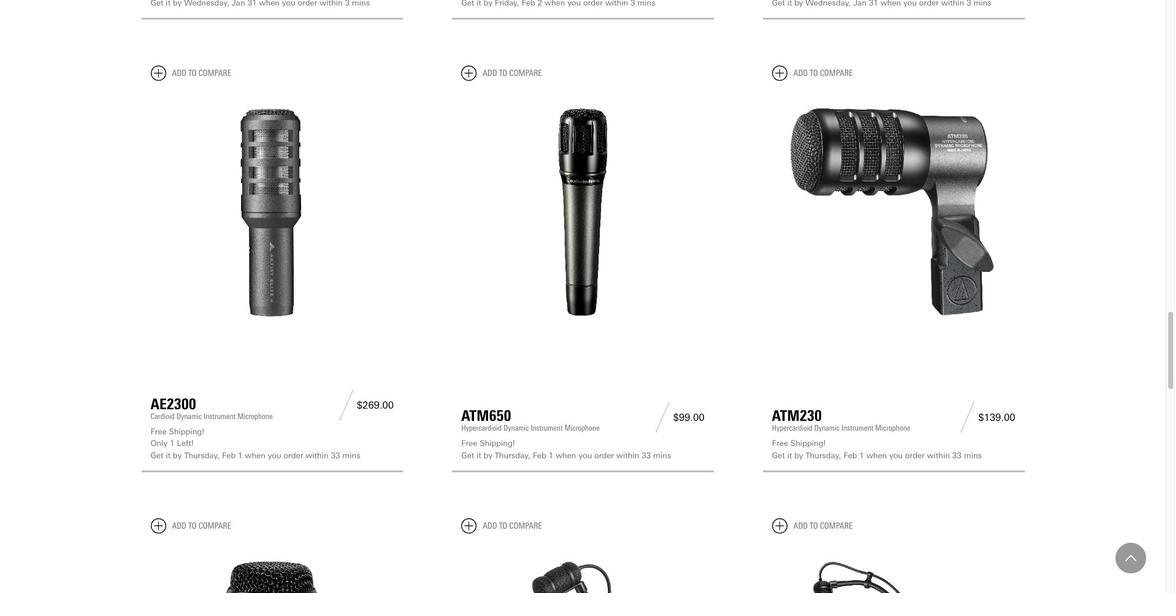 Task type: vqa. For each thing, say whether or not it's contained in the screenshot.
microphones link
no



Task type: locate. For each thing, give the bounding box(es) containing it.
1 33 from the left
[[331, 451, 340, 460]]

0 horizontal spatial shipping!
[[169, 427, 204, 436]]

dynamic inside the ae2300 cardioid dynamic instrument microphone
[[176, 412, 202, 421]]

it down atm650
[[477, 451, 481, 460]]

by
[[173, 451, 182, 460], [484, 451, 493, 460], [794, 451, 803, 460]]

mins
[[342, 451, 361, 460], [653, 451, 671, 460], [964, 451, 982, 460]]

1 horizontal spatial divider line image
[[652, 402, 673, 433]]

0 horizontal spatial within
[[306, 451, 329, 460]]

1
[[170, 439, 175, 448], [238, 451, 243, 460], [549, 451, 553, 460], [860, 451, 864, 460]]

1 horizontal spatial within
[[616, 451, 639, 460]]

1 horizontal spatial it
[[477, 451, 481, 460]]

3 feb from the left
[[844, 451, 857, 460]]

arrow up image
[[1126, 553, 1137, 564]]

microphone inside "atm230 hypercardioid dynamic instrument microphone"
[[875, 424, 911, 433]]

hypercardioid inside "atm650 hypercardioid dynamic instrument microphone"
[[461, 424, 502, 433]]

free for atm650
[[461, 439, 477, 448]]

0 horizontal spatial microphone
[[237, 412, 273, 421]]

shipping! down atm230
[[791, 439, 826, 448]]

3 it from the left
[[787, 451, 792, 460]]

thursday, down "atm650 hypercardioid dynamic instrument microphone"
[[495, 451, 531, 460]]

1 horizontal spatial instrument
[[531, 424, 563, 433]]

it inside the free shipping! only 1 left! get it by thursday, feb 1 when you order within 33 mins
[[166, 451, 171, 460]]

feb for atm230
[[844, 451, 857, 460]]

free down atm650
[[461, 439, 477, 448]]

by for atm230
[[794, 451, 803, 460]]

compare for the ae2300 image's add to compare button
[[199, 68, 231, 79]]

divider line image
[[335, 390, 357, 421], [652, 402, 673, 433], [957, 402, 978, 433]]

free
[[151, 427, 167, 436], [461, 439, 477, 448], [772, 439, 788, 448]]

add to compare
[[172, 68, 231, 79], [483, 68, 542, 79], [794, 68, 853, 79], [172, 521, 231, 532], [483, 521, 542, 532], [794, 521, 853, 532]]

1 thursday, from the left
[[184, 451, 220, 460]]

0 horizontal spatial feb
[[222, 451, 236, 460]]

0 horizontal spatial mins
[[342, 451, 361, 460]]

2 horizontal spatial mins
[[964, 451, 982, 460]]

2 by from the left
[[484, 451, 493, 460]]

microphone
[[237, 412, 273, 421], [565, 424, 600, 433], [875, 424, 911, 433]]

1 horizontal spatial feb
[[533, 451, 546, 460]]

free down atm230
[[772, 439, 788, 448]]

3 mins from the left
[[964, 451, 982, 460]]

2 mins from the left
[[653, 451, 671, 460]]

add to compare for add to compare button associated with atm650 image
[[483, 68, 542, 79]]

order
[[284, 451, 303, 460], [594, 451, 614, 460], [905, 451, 925, 460]]

get down atm230
[[772, 451, 785, 460]]

feb down "atm650 hypercardioid dynamic instrument microphone"
[[533, 451, 546, 460]]

2 get from the left
[[461, 451, 474, 460]]

2 horizontal spatial get
[[772, 451, 785, 460]]

to for add to compare button associated with atm250 image on the bottom
[[188, 521, 197, 532]]

2 horizontal spatial microphone
[[875, 424, 911, 433]]

$269.00
[[357, 400, 394, 412]]

it down only
[[166, 451, 171, 460]]

1 order from the left
[[284, 451, 303, 460]]

1 horizontal spatial by
[[484, 451, 493, 460]]

free shipping! get it by thursday, feb 1 when you order within 33 mins
[[461, 439, 671, 460], [772, 439, 982, 460]]

divider line image for ae2300
[[335, 390, 357, 421]]

1 horizontal spatial hypercardioid
[[772, 424, 813, 433]]

1 horizontal spatial microphone
[[565, 424, 600, 433]]

2 horizontal spatial shipping!
[[791, 439, 826, 448]]

add for the ae2300 image's add to compare button
[[172, 68, 186, 79]]

order for atm650
[[594, 451, 614, 460]]

2 free shipping! get it by thursday, feb 1 when you order within 33 mins from the left
[[772, 439, 982, 460]]

thursday,
[[184, 451, 220, 460], [495, 451, 531, 460], [806, 451, 841, 460]]

33
[[331, 451, 340, 460], [642, 451, 651, 460], [952, 451, 962, 460]]

by inside the free shipping! only 1 left! get it by thursday, feb 1 when you order within 33 mins
[[173, 451, 182, 460]]

1 mins from the left
[[342, 451, 361, 460]]

dynamic inside "atm650 hypercardioid dynamic instrument microphone"
[[504, 424, 529, 433]]

2 horizontal spatial order
[[905, 451, 925, 460]]

get
[[151, 451, 164, 460], [461, 451, 474, 460], [772, 451, 785, 460]]

0 horizontal spatial instrument
[[204, 412, 236, 421]]

mins inside the free shipping! only 1 left! get it by thursday, feb 1 when you order within 33 mins
[[342, 451, 361, 460]]

add
[[172, 68, 186, 79], [483, 68, 497, 79], [794, 68, 808, 79], [172, 521, 186, 532], [483, 521, 497, 532], [794, 521, 808, 532]]

2 horizontal spatial instrument
[[842, 424, 874, 433]]

1 horizontal spatial thursday,
[[495, 451, 531, 460]]

3 you from the left
[[889, 451, 903, 460]]

2 horizontal spatial within
[[927, 451, 950, 460]]

2 within from the left
[[616, 451, 639, 460]]

33 for atm230
[[952, 451, 962, 460]]

0 horizontal spatial order
[[284, 451, 303, 460]]

0 horizontal spatial get
[[151, 451, 164, 460]]

2 you from the left
[[579, 451, 592, 460]]

you inside the free shipping! only 1 left! get it by thursday, feb 1 when you order within 33 mins
[[268, 451, 281, 460]]

0 horizontal spatial when
[[245, 451, 266, 460]]

by down atm230
[[794, 451, 803, 460]]

1 free shipping! get it by thursday, feb 1 when you order within 33 mins from the left
[[461, 439, 671, 460]]

2 horizontal spatial when
[[866, 451, 887, 460]]

thursday, down the "left!"
[[184, 451, 220, 460]]

0 horizontal spatial divider line image
[[335, 390, 357, 421]]

2 horizontal spatial by
[[794, 451, 803, 460]]

dynamic
[[176, 412, 202, 421], [504, 424, 529, 433], [814, 424, 840, 433]]

0 horizontal spatial dynamic
[[176, 412, 202, 421]]

atm650 hypercardioid dynamic instrument microphone
[[461, 407, 600, 433]]

1 it from the left
[[166, 451, 171, 460]]

to
[[188, 68, 197, 79], [499, 68, 507, 79], [810, 68, 818, 79], [188, 521, 197, 532], [499, 521, 507, 532], [810, 521, 818, 532]]

instrument inside "atm650 hypercardioid dynamic instrument microphone"
[[531, 424, 563, 433]]

add for add to compare button associated with atm650 image
[[483, 68, 497, 79]]

feb
[[222, 451, 236, 460], [533, 451, 546, 460], [844, 451, 857, 460]]

instrument
[[204, 412, 236, 421], [531, 424, 563, 433], [842, 424, 874, 433]]

0 horizontal spatial 33
[[331, 451, 340, 460]]

mins for atm230
[[964, 451, 982, 460]]

1 horizontal spatial you
[[579, 451, 592, 460]]

2 hypercardioid from the left
[[772, 424, 813, 433]]

get down atm650
[[461, 451, 474, 460]]

2 order from the left
[[594, 451, 614, 460]]

1 horizontal spatial free
[[461, 439, 477, 448]]

1 within from the left
[[306, 451, 329, 460]]

shipping! up the "left!"
[[169, 427, 204, 436]]

compare
[[199, 68, 231, 79], [509, 68, 542, 79], [820, 68, 853, 79], [199, 521, 231, 532], [509, 521, 542, 532], [820, 521, 853, 532]]

1 down "atm650 hypercardioid dynamic instrument microphone"
[[549, 451, 553, 460]]

add to compare button
[[151, 66, 231, 81], [461, 66, 542, 81], [772, 66, 853, 81], [151, 519, 231, 534], [461, 519, 542, 534], [772, 519, 853, 534]]

2 feb from the left
[[533, 451, 546, 460]]

compare for add to compare button associated with atm250 image on the bottom
[[199, 521, 231, 532]]

feb down the ae2300 cardioid dynamic instrument microphone
[[222, 451, 236, 460]]

2 horizontal spatial you
[[889, 451, 903, 460]]

add for add to compare button associated with atm250 image on the bottom
[[172, 521, 186, 532]]

free for atm230
[[772, 439, 788, 448]]

when inside the free shipping! only 1 left! get it by thursday, feb 1 when you order within 33 mins
[[245, 451, 266, 460]]

hypercardioid for atm230
[[772, 424, 813, 433]]

get for atm230
[[772, 451, 785, 460]]

2 horizontal spatial feb
[[844, 451, 857, 460]]

cardioid
[[151, 412, 175, 421]]

3 33 from the left
[[952, 451, 962, 460]]

get inside the free shipping! only 1 left! get it by thursday, feb 1 when you order within 33 mins
[[151, 451, 164, 460]]

atm650 image
[[461, 91, 705, 334]]

free up only
[[151, 427, 167, 436]]

by down atm650
[[484, 451, 493, 460]]

free shipping! get it by thursday, feb 1 when you order within 33 mins down "atm650 hypercardioid dynamic instrument microphone"
[[461, 439, 671, 460]]

1 horizontal spatial order
[[594, 451, 614, 460]]

thursday, for atm230
[[806, 451, 841, 460]]

0 horizontal spatial thursday,
[[184, 451, 220, 460]]

1 horizontal spatial get
[[461, 451, 474, 460]]

you for atm650
[[579, 451, 592, 460]]

1 horizontal spatial shipping!
[[480, 439, 515, 448]]

2 when from the left
[[556, 451, 576, 460]]

thursday, down "atm230 hypercardioid dynamic instrument microphone"
[[806, 451, 841, 460]]

0 horizontal spatial it
[[166, 451, 171, 460]]

0 horizontal spatial free
[[151, 427, 167, 436]]

it down atm230
[[787, 451, 792, 460]]

free shipping! get it by thursday, feb 1 when you order within 33 mins down "atm230 hypercardioid dynamic instrument microphone"
[[772, 439, 982, 460]]

it for atm230
[[787, 451, 792, 460]]

mins for atm650
[[653, 451, 671, 460]]

by for atm650
[[484, 451, 493, 460]]

3 get from the left
[[772, 451, 785, 460]]

0 horizontal spatial free shipping! get it by thursday, feb 1 when you order within 33 mins
[[461, 439, 671, 460]]

feb down "atm230 hypercardioid dynamic instrument microphone"
[[844, 451, 857, 460]]

you
[[268, 451, 281, 460], [579, 451, 592, 460], [889, 451, 903, 460]]

3 order from the left
[[905, 451, 925, 460]]

microphone inside the ae2300 cardioid dynamic instrument microphone
[[237, 412, 273, 421]]

feb inside the free shipping! only 1 left! get it by thursday, feb 1 when you order within 33 mins
[[222, 451, 236, 460]]

get down only
[[151, 451, 164, 460]]

microphone inside "atm650 hypercardioid dynamic instrument microphone"
[[565, 424, 600, 433]]

divider line image for atm650
[[652, 402, 673, 433]]

it
[[166, 451, 171, 460], [477, 451, 481, 460], [787, 451, 792, 460]]

dynamic inside "atm230 hypercardioid dynamic instrument microphone"
[[814, 424, 840, 433]]

2 horizontal spatial thursday,
[[806, 451, 841, 460]]

0 horizontal spatial by
[[173, 451, 182, 460]]

instrument inside the ae2300 cardioid dynamic instrument microphone
[[204, 412, 236, 421]]

1 horizontal spatial mins
[[653, 451, 671, 460]]

2 33 from the left
[[642, 451, 651, 460]]

shipping! for atm650
[[480, 439, 515, 448]]

3 by from the left
[[794, 451, 803, 460]]

2 it from the left
[[477, 451, 481, 460]]

1 horizontal spatial free shipping! get it by thursday, feb 1 when you order within 33 mins
[[772, 439, 982, 460]]

1 hypercardioid from the left
[[461, 424, 502, 433]]

add to compare button for atm650 image
[[461, 66, 542, 81]]

hypercardioid
[[461, 424, 502, 433], [772, 424, 813, 433]]

2 horizontal spatial divider line image
[[957, 402, 978, 433]]

order for atm230
[[905, 451, 925, 460]]

add to compare button for atm230 image
[[772, 66, 853, 81]]

ae2300 image
[[151, 91, 394, 334]]

3 thursday, from the left
[[806, 451, 841, 460]]

divider line image for atm230
[[957, 402, 978, 433]]

2 horizontal spatial 33
[[952, 451, 962, 460]]

within inside the free shipping! only 1 left! get it by thursday, feb 1 when you order within 33 mins
[[306, 451, 329, 460]]

instrument inside "atm230 hypercardioid dynamic instrument microphone"
[[842, 424, 874, 433]]

1 by from the left
[[173, 451, 182, 460]]

add to compare for add to compare button for atm350d image
[[483, 521, 542, 532]]

2 horizontal spatial it
[[787, 451, 792, 460]]

shipping!
[[169, 427, 204, 436], [480, 439, 515, 448], [791, 439, 826, 448]]

1 when from the left
[[245, 451, 266, 460]]

hypercardioid inside "atm230 hypercardioid dynamic instrument microphone"
[[772, 424, 813, 433]]

1 you from the left
[[268, 451, 281, 460]]

0 horizontal spatial hypercardioid
[[461, 424, 502, 433]]

left!
[[177, 439, 194, 448]]

atm250 image
[[151, 544, 394, 594]]

free inside the free shipping! only 1 left! get it by thursday, feb 1 when you order within 33 mins
[[151, 427, 167, 436]]

3 when from the left
[[866, 451, 887, 460]]

add to compare for the ae2300 image's add to compare button
[[172, 68, 231, 79]]

1 feb from the left
[[222, 451, 236, 460]]

2 horizontal spatial dynamic
[[814, 424, 840, 433]]

1 horizontal spatial when
[[556, 451, 576, 460]]

1 get from the left
[[151, 451, 164, 460]]

2 horizontal spatial free
[[772, 439, 788, 448]]

by down the "left!"
[[173, 451, 182, 460]]

compare for add to compare button corresponding to atm230 image
[[820, 68, 853, 79]]

0 horizontal spatial you
[[268, 451, 281, 460]]

within
[[306, 451, 329, 460], [616, 451, 639, 460], [927, 451, 950, 460]]

1 horizontal spatial dynamic
[[504, 424, 529, 433]]

3 within from the left
[[927, 451, 950, 460]]

when
[[245, 451, 266, 460], [556, 451, 576, 460], [866, 451, 887, 460]]

to for add to compare button for atm350d image
[[499, 521, 507, 532]]

shipping! down atm650
[[480, 439, 515, 448]]

atm650
[[461, 407, 511, 425]]

2 thursday, from the left
[[495, 451, 531, 460]]

33 for atm650
[[642, 451, 651, 460]]

1 horizontal spatial 33
[[642, 451, 651, 460]]



Task type: describe. For each thing, give the bounding box(es) containing it.
dynamic for atm650
[[504, 424, 529, 433]]

$99.00
[[673, 412, 705, 424]]

to for atm350gl 'image''s add to compare button
[[810, 521, 818, 532]]

to for add to compare button associated with atm650 image
[[499, 68, 507, 79]]

microphone for atm650
[[565, 424, 600, 433]]

add to compare for atm350gl 'image''s add to compare button
[[794, 521, 853, 532]]

add to compare for add to compare button associated with atm250 image on the bottom
[[172, 521, 231, 532]]

get for atm650
[[461, 451, 474, 460]]

add to compare button for atm350gl 'image'
[[772, 519, 853, 534]]

ae2300
[[151, 395, 196, 413]]

thursday, inside the free shipping! only 1 left! get it by thursday, feb 1 when you order within 33 mins
[[184, 451, 220, 460]]

within for atm230
[[927, 451, 950, 460]]

compare for add to compare button for atm350d image
[[509, 521, 542, 532]]

to for the ae2300 image's add to compare button
[[188, 68, 197, 79]]

1 left the "left!"
[[170, 439, 175, 448]]

$139.00
[[978, 412, 1015, 424]]

thursday, for atm650
[[495, 451, 531, 460]]

feb for atm650
[[533, 451, 546, 460]]

add for add to compare button corresponding to atm230 image
[[794, 68, 808, 79]]

instrument for atm650
[[531, 424, 563, 433]]

atm350gl image
[[772, 544, 1015, 594]]

when for atm650
[[556, 451, 576, 460]]

dynamic for atm230
[[814, 424, 840, 433]]

atm230
[[772, 407, 822, 425]]

add to compare button for atm350d image
[[461, 519, 542, 534]]

within for atm650
[[616, 451, 639, 460]]

order inside the free shipping! only 1 left! get it by thursday, feb 1 when you order within 33 mins
[[284, 451, 303, 460]]

instrument for atm230
[[842, 424, 874, 433]]

shipping! inside the free shipping! only 1 left! get it by thursday, feb 1 when you order within 33 mins
[[169, 427, 204, 436]]

33 inside the free shipping! only 1 left! get it by thursday, feb 1 when you order within 33 mins
[[331, 451, 340, 460]]

add to compare for add to compare button corresponding to atm230 image
[[794, 68, 853, 79]]

1 down "atm230 hypercardioid dynamic instrument microphone"
[[860, 451, 864, 460]]

free shipping! get it by thursday, feb 1 when you order within 33 mins for atm650
[[461, 439, 671, 460]]

compare for add to compare button associated with atm650 image
[[509, 68, 542, 79]]

add for add to compare button for atm350d image
[[483, 521, 497, 532]]

instrument for ae2300
[[204, 412, 236, 421]]

hypercardioid for atm650
[[461, 424, 502, 433]]

add to compare button for atm250 image on the bottom
[[151, 519, 231, 534]]

free shipping! only 1 left! get it by thursday, feb 1 when you order within 33 mins
[[151, 427, 361, 460]]

free shipping! get it by thursday, feb 1 when you order within 33 mins for atm230
[[772, 439, 982, 460]]

compare for atm350gl 'image''s add to compare button
[[820, 521, 853, 532]]

atm230 image
[[772, 91, 1015, 334]]

dynamic for ae2300
[[176, 412, 202, 421]]

microphone for atm230
[[875, 424, 911, 433]]

it for atm650
[[477, 451, 481, 460]]

add to compare button for the ae2300 image
[[151, 66, 231, 81]]

when for atm230
[[866, 451, 887, 460]]

microphone for ae2300
[[237, 412, 273, 421]]

1 down the ae2300 cardioid dynamic instrument microphone
[[238, 451, 243, 460]]

you for atm230
[[889, 451, 903, 460]]

add for atm350gl 'image''s add to compare button
[[794, 521, 808, 532]]

only
[[151, 439, 168, 448]]

to for add to compare button corresponding to atm230 image
[[810, 68, 818, 79]]

ae2300 cardioid dynamic instrument microphone
[[151, 395, 273, 421]]

atm230 hypercardioid dynamic instrument microphone
[[772, 407, 911, 433]]

shipping! for atm230
[[791, 439, 826, 448]]

atm350d image
[[461, 544, 705, 594]]



